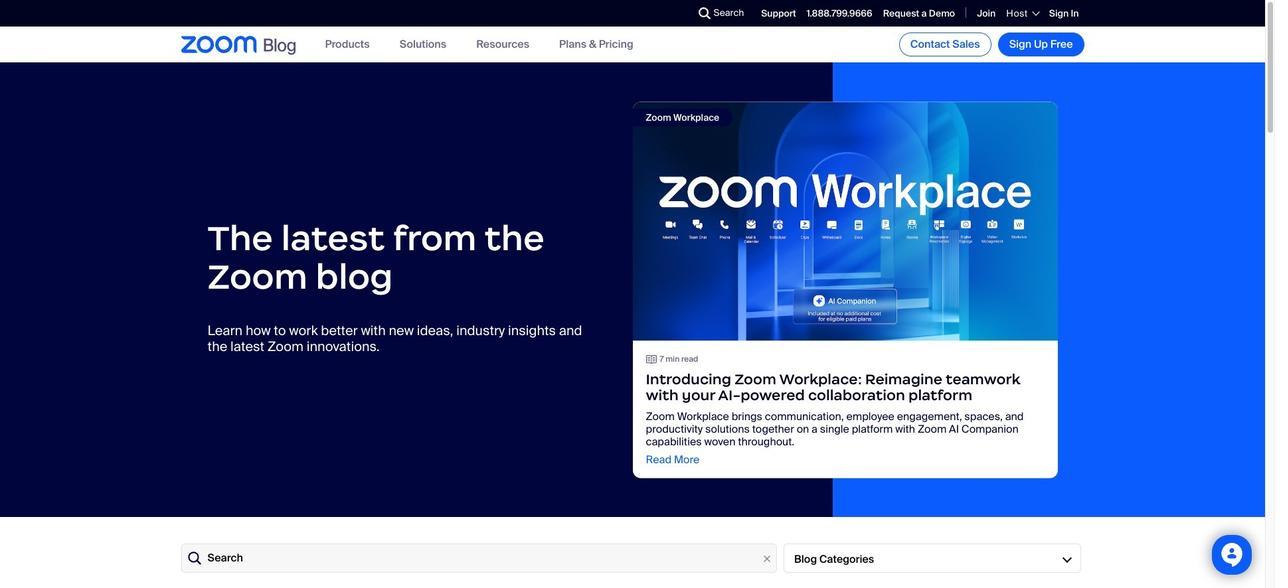 Task type: vqa. For each thing, say whether or not it's contained in the screenshot.
THE INTRODUCING ZOOM WORKPLACE: REIMAGINE TEAMWORK WITH YOUR AI-POWERED COLLABORATION PLATFORM 'image'
yes



Task type: locate. For each thing, give the bounding box(es) containing it.
logo blog.svg image
[[263, 35, 295, 56]]

search image
[[699, 7, 711, 19]]

zoom logo image
[[181, 36, 257, 53]]

main content
[[0, 62, 1266, 589]]

None text field
[[181, 544, 777, 573]]

clear search image
[[760, 552, 775, 567]]

None search field
[[650, 3, 702, 24]]



Task type: describe. For each thing, give the bounding box(es) containing it.
introducing zoom workplace: reimagine teamwork with your ai-powered collaboration platform image
[[633, 102, 1058, 341]]

search image
[[699, 7, 711, 19]]



